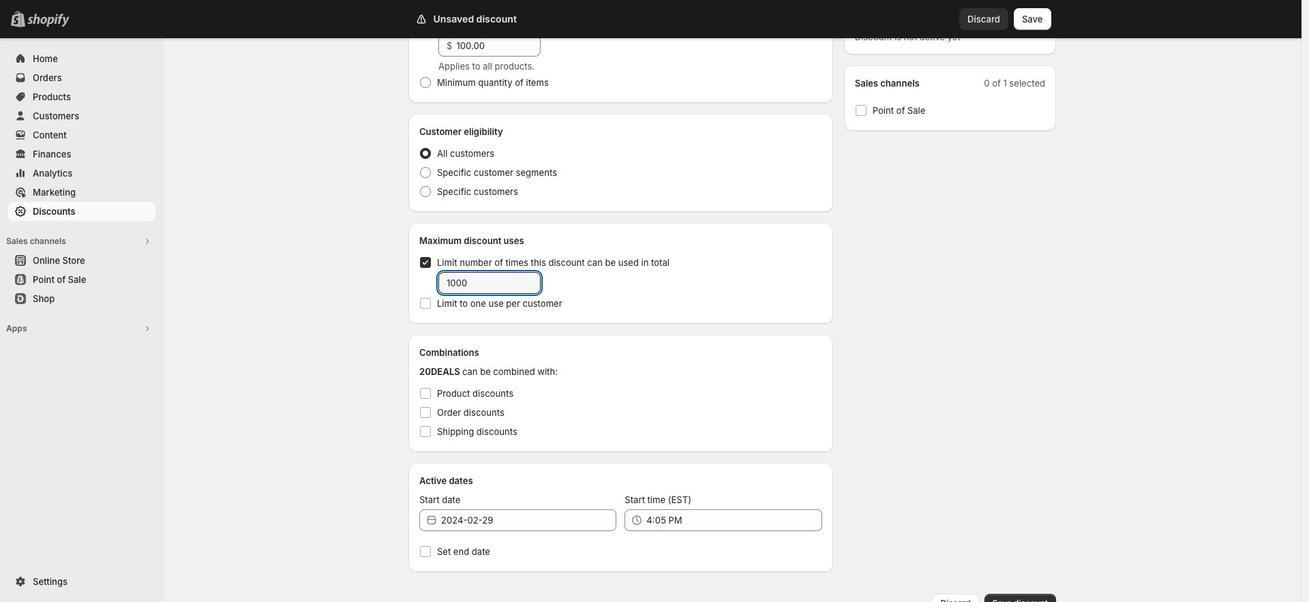 Task type: locate. For each thing, give the bounding box(es) containing it.
0.00 text field
[[456, 35, 541, 57]]

None text field
[[438, 272, 541, 294]]

shopify image
[[27, 14, 70, 27]]



Task type: vqa. For each thing, say whether or not it's contained in the screenshot.
Shopify image
yes



Task type: describe. For each thing, give the bounding box(es) containing it.
Enter time text field
[[647, 509, 822, 531]]

YYYY-MM-DD text field
[[441, 509, 617, 531]]



